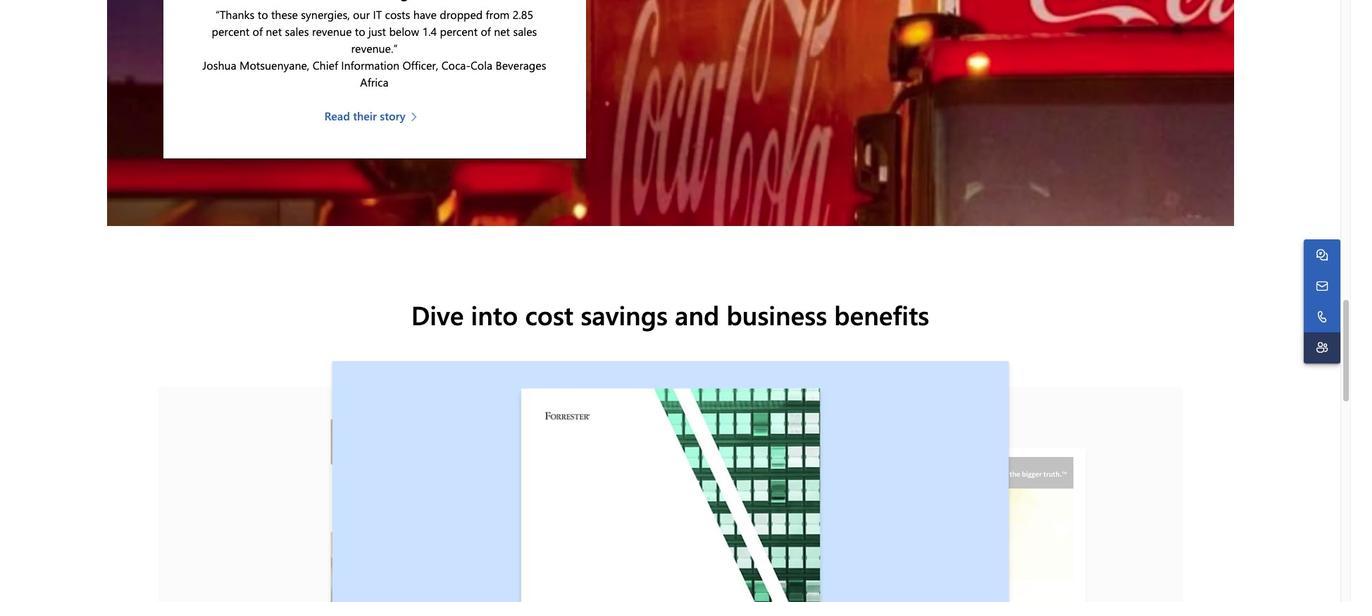 Task type: describe. For each thing, give the bounding box(es) containing it.
the study titled the total economic impact™ of microsoft 365 e3 image
[[332, 362, 1009, 602]]

our
[[353, 7, 370, 22]]

dive
[[411, 297, 464, 332]]

read
[[324, 108, 350, 123]]

benefits
[[835, 297, 930, 332]]

costs
[[385, 7, 410, 22]]

it
[[373, 7, 382, 22]]

read their story
[[324, 108, 406, 123]]

information
[[341, 58, 400, 72]]

2 percent from the left
[[440, 24, 478, 39]]

business
[[727, 297, 827, 332]]

africa
[[360, 75, 389, 89]]

joshua
[[203, 58, 237, 72]]

cost
[[525, 297, 574, 332]]

read their story link
[[324, 108, 425, 125]]

1 sales from the left
[[285, 24, 309, 39]]

just
[[368, 24, 386, 39]]

story
[[380, 108, 406, 123]]

synergies,
[[301, 7, 350, 22]]

dropped
[[440, 7, 483, 22]]

below
[[389, 24, 419, 39]]

2.85
[[513, 7, 533, 22]]

1 vertical spatial to
[[355, 24, 365, 39]]

beverages
[[496, 58, 546, 72]]

revenue
[[312, 24, 352, 39]]



Task type: locate. For each thing, give the bounding box(es) containing it.
their
[[353, 108, 377, 123]]

have
[[413, 7, 437, 22]]

of
[[253, 24, 263, 39], [481, 24, 491, 39]]

1 horizontal spatial to
[[355, 24, 365, 39]]

1 horizontal spatial percent
[[440, 24, 478, 39]]

1 horizontal spatial of
[[481, 24, 491, 39]]

sales down 2.85
[[513, 24, 537, 39]]

0 horizontal spatial to
[[258, 7, 268, 22]]

0 horizontal spatial of
[[253, 24, 263, 39]]

1.4
[[422, 24, 437, 39]]

coca-cola trucks image
[[107, 0, 1234, 226]]

0 vertical spatial to
[[258, 7, 268, 22]]

to
[[258, 7, 268, 22], [355, 24, 365, 39]]

1 horizontal spatial sales
[[513, 24, 537, 39]]

0 horizontal spatial percent
[[212, 24, 250, 39]]

into
[[471, 297, 518, 332]]

2 of from the left
[[481, 24, 491, 39]]

and
[[675, 297, 720, 332]]

revenue."
[[351, 41, 398, 56]]

net down the these
[[266, 24, 282, 39]]

0 horizontal spatial net
[[266, 24, 282, 39]]

0 horizontal spatial sales
[[285, 24, 309, 39]]

officer,
[[403, 58, 439, 72]]

to left the these
[[258, 7, 268, 22]]

1 percent from the left
[[212, 24, 250, 39]]

"thanks
[[216, 7, 255, 22]]

2 sales from the left
[[513, 24, 537, 39]]

dive into cost savings and business benefits
[[411, 297, 930, 332]]

1 horizontal spatial net
[[494, 24, 510, 39]]

percent down dropped
[[440, 24, 478, 39]]

net down from
[[494, 24, 510, 39]]

sales down the these
[[285, 24, 309, 39]]

1 net from the left
[[266, 24, 282, 39]]

coca-
[[442, 58, 471, 72]]

to down our
[[355, 24, 365, 39]]

percent
[[212, 24, 250, 39], [440, 24, 478, 39]]

chief
[[313, 58, 338, 72]]

2 net from the left
[[494, 24, 510, 39]]

motsuenyane,
[[240, 58, 310, 72]]

savings
[[581, 297, 668, 332]]

sales
[[285, 24, 309, 39], [513, 24, 537, 39]]

percent down "thanks
[[212, 24, 250, 39]]

cola
[[471, 58, 493, 72]]

of down from
[[481, 24, 491, 39]]

from
[[486, 7, 510, 22]]

of down "thanks
[[253, 24, 263, 39]]

these
[[271, 7, 298, 22]]

"thanks to these synergies, our it costs have dropped from 2.85 percent of net sales revenue to just below 1.4 percent of net sales revenue." joshua motsuenyane, chief information officer, coca-cola beverages africa
[[203, 7, 546, 89]]

1 of from the left
[[253, 24, 263, 39]]

net
[[266, 24, 282, 39], [494, 24, 510, 39]]



Task type: vqa. For each thing, say whether or not it's contained in the screenshot.
Company
no



